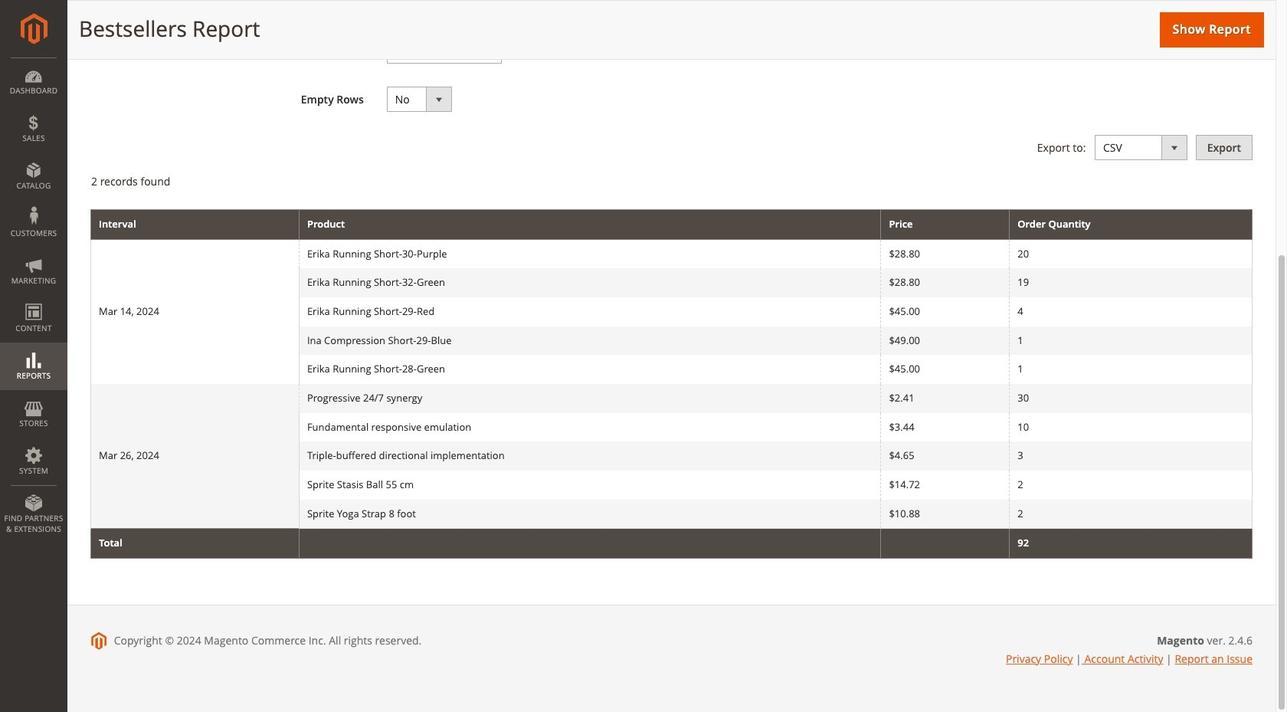 Task type: locate. For each thing, give the bounding box(es) containing it.
magento admin panel image
[[20, 13, 47, 44]]

None text field
[[387, 38, 502, 64]]

None text field
[[387, 0, 502, 15]]

menu bar
[[0, 57, 67, 542]]



Task type: vqa. For each thing, say whether or not it's contained in the screenshot.
'text box'
yes



